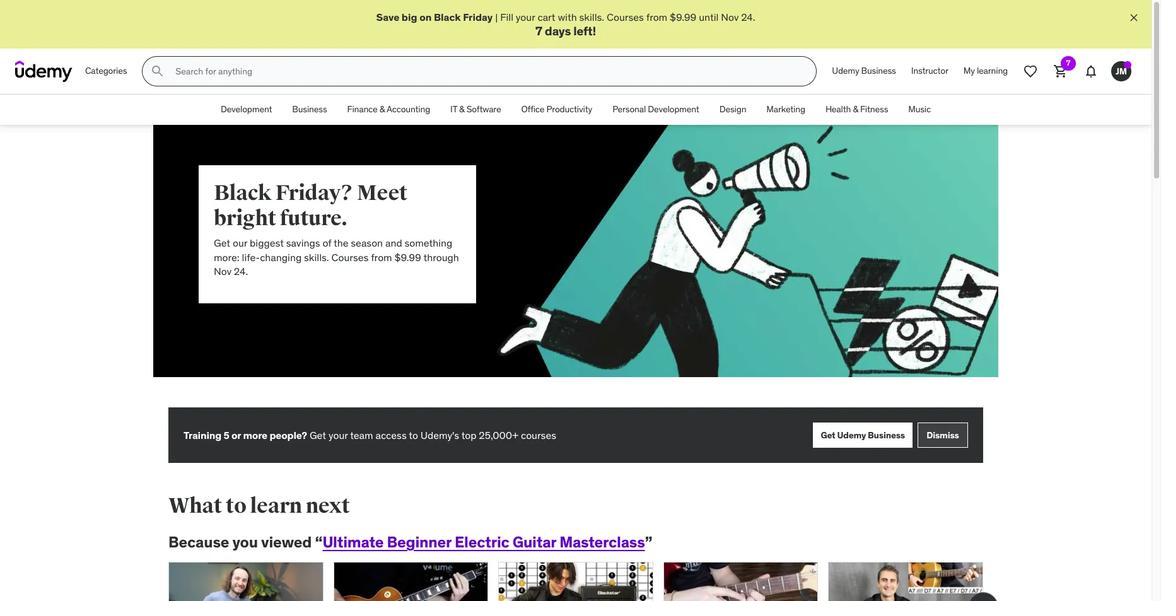 Task type: locate. For each thing, give the bounding box(es) containing it.
1 vertical spatial your
[[329, 429, 348, 442]]

$9.99
[[670, 11, 697, 23], [395, 251, 421, 264]]

& right health
[[853, 104, 859, 115]]

from
[[647, 11, 668, 23], [371, 251, 392, 264]]

your right fill
[[516, 11, 535, 23]]

skills. up left!
[[580, 11, 605, 23]]

1 vertical spatial 24.
[[234, 265, 248, 278]]

from inside save big on black friday | fill your cart with skills. courses from $9.99 until nov 24. 7 days left!
[[647, 11, 668, 23]]

what to learn next
[[168, 493, 350, 519]]

black right on at the top of the page
[[434, 11, 461, 23]]

access
[[376, 429, 407, 442]]

nov right until
[[721, 11, 739, 23]]

0 vertical spatial courses
[[607, 11, 644, 23]]

get
[[214, 237, 230, 249], [310, 429, 326, 442], [821, 430, 836, 441]]

from down and
[[371, 251, 392, 264]]

something
[[405, 237, 453, 249]]

1 vertical spatial black
[[214, 180, 272, 206]]

2 horizontal spatial &
[[853, 104, 859, 115]]

health & fitness link
[[816, 95, 899, 125]]

courses
[[607, 11, 644, 23], [332, 251, 369, 264]]

"
[[645, 533, 653, 552]]

nov down more:
[[214, 265, 232, 278]]

business link
[[282, 95, 337, 125]]

training 5 or more people? get your team access to udemy's top 25,000+ courses
[[184, 429, 557, 442]]

1 development from the left
[[221, 104, 272, 115]]

friday?
[[275, 180, 353, 206]]

shopping cart with 7 items image
[[1054, 64, 1069, 79]]

0 horizontal spatial development
[[221, 104, 272, 115]]

0 vertical spatial from
[[647, 11, 668, 23]]

black
[[434, 11, 461, 23], [214, 180, 272, 206]]

nov inside black friday? meet bright future. get our biggest savings of the season and something more: life-changing skills. courses from $9.99 through nov 24.
[[214, 265, 232, 278]]

black friday? meet bright future. get our biggest savings of the season and something more: life-changing skills. courses from $9.99 through nov 24.
[[214, 180, 459, 278]]

udemy's
[[421, 429, 459, 442]]

from left until
[[647, 11, 668, 23]]

business left dismiss
[[868, 430, 906, 441]]

0 horizontal spatial &
[[380, 104, 385, 115]]

0 vertical spatial skills.
[[580, 11, 605, 23]]

0 vertical spatial $9.99
[[670, 11, 697, 23]]

7
[[536, 24, 543, 39], [1067, 58, 1071, 68]]

nov inside save big on black friday | fill your cart with skills. courses from $9.99 until nov 24. 7 days left!
[[721, 11, 739, 23]]

business left the finance
[[292, 104, 327, 115]]

until
[[699, 11, 719, 23]]

with
[[558, 11, 577, 23]]

to right access
[[409, 429, 418, 442]]

courses inside black friday? meet bright future. get our biggest savings of the season and something more: life-changing skills. courses from $9.99 through nov 24.
[[332, 251, 369, 264]]

1 horizontal spatial skills.
[[580, 11, 605, 23]]

1 horizontal spatial from
[[647, 11, 668, 23]]

udemy
[[833, 65, 860, 77], [838, 430, 866, 441]]

skills. inside black friday? meet bright future. get our biggest savings of the season and something more: life-changing skills. courses from $9.99 through nov 24.
[[304, 251, 329, 264]]

black inside save big on black friday | fill your cart with skills. courses from $9.99 until nov 24. 7 days left!
[[434, 11, 461, 23]]

black up our
[[214, 180, 272, 206]]

0 horizontal spatial skills.
[[304, 251, 329, 264]]

udemy business
[[833, 65, 897, 77]]

7 inside save big on black friday | fill your cart with skills. courses from $9.99 until nov 24. 7 days left!
[[536, 24, 543, 39]]

courses
[[521, 429, 557, 442]]

team
[[350, 429, 373, 442]]

$9.99 left until
[[670, 11, 697, 23]]

1 vertical spatial skills.
[[304, 251, 329, 264]]

1 horizontal spatial $9.99
[[670, 11, 697, 23]]

and
[[386, 237, 402, 249]]

& right the finance
[[380, 104, 385, 115]]

1 vertical spatial $9.99
[[395, 251, 421, 264]]

or
[[232, 429, 241, 442]]

24. inside save big on black friday | fill your cart with skills. courses from $9.99 until nov 24. 7 days left!
[[742, 11, 756, 23]]

1 horizontal spatial to
[[409, 429, 418, 442]]

design
[[720, 104, 747, 115]]

0 vertical spatial your
[[516, 11, 535, 23]]

close image
[[1128, 11, 1141, 24]]

3 & from the left
[[853, 104, 859, 115]]

to up you
[[226, 493, 246, 519]]

health
[[826, 104, 851, 115]]

music link
[[899, 95, 942, 125]]

1 horizontal spatial &
[[459, 104, 465, 115]]

1 horizontal spatial development
[[648, 104, 700, 115]]

0 horizontal spatial 24.
[[234, 265, 248, 278]]

skills.
[[580, 11, 605, 23], [304, 251, 329, 264]]

1 horizontal spatial get
[[310, 429, 326, 442]]

24. right until
[[742, 11, 756, 23]]

1 horizontal spatial 7
[[1067, 58, 1071, 68]]

Search for anything text field
[[173, 61, 802, 82]]

next
[[306, 493, 350, 519]]

24. down the life-
[[234, 265, 248, 278]]

0 vertical spatial nov
[[721, 11, 739, 23]]

get inside black friday? meet bright future. get our biggest savings of the season and something more: life-changing skills. courses from $9.99 through nov 24.
[[214, 237, 230, 249]]

& right it in the left top of the page
[[459, 104, 465, 115]]

1 vertical spatial 7
[[1067, 58, 1071, 68]]

7 link
[[1046, 56, 1077, 87]]

your left team
[[329, 429, 348, 442]]

to
[[409, 429, 418, 442], [226, 493, 246, 519]]

marketing link
[[757, 95, 816, 125]]

24. inside black friday? meet bright future. get our biggest savings of the season and something more: life-changing skills. courses from $9.99 through nov 24.
[[234, 265, 248, 278]]

business up fitness
[[862, 65, 897, 77]]

my
[[964, 65, 975, 77]]

beginner
[[387, 533, 452, 552]]

0 vertical spatial 7
[[536, 24, 543, 39]]

courses right with
[[607, 11, 644, 23]]

office productivity
[[522, 104, 593, 115]]

0 horizontal spatial from
[[371, 251, 392, 264]]

1 horizontal spatial your
[[516, 11, 535, 23]]

2 horizontal spatial get
[[821, 430, 836, 441]]

0 vertical spatial 24.
[[742, 11, 756, 23]]

wishlist image
[[1024, 64, 1039, 79]]

season
[[351, 237, 383, 249]]

0 horizontal spatial black
[[214, 180, 272, 206]]

2 & from the left
[[459, 104, 465, 115]]

bright
[[214, 205, 276, 232]]

1 vertical spatial to
[[226, 493, 246, 519]]

categories button
[[78, 56, 135, 87]]

0 vertical spatial black
[[434, 11, 461, 23]]

5
[[224, 429, 229, 442]]

jm
[[1116, 65, 1128, 77]]

1 horizontal spatial black
[[434, 11, 461, 23]]

0 horizontal spatial $9.99
[[395, 251, 421, 264]]

get udemy business
[[821, 430, 906, 441]]

accounting
[[387, 104, 430, 115]]

7 left notifications image
[[1067, 58, 1071, 68]]

|
[[495, 11, 498, 23]]

0 horizontal spatial to
[[226, 493, 246, 519]]

1 horizontal spatial 24.
[[742, 11, 756, 23]]

submit search image
[[150, 64, 166, 79]]

1 vertical spatial courses
[[332, 251, 369, 264]]

changing
[[260, 251, 302, 264]]

masterclass
[[560, 533, 645, 552]]

1 vertical spatial nov
[[214, 265, 232, 278]]

get for training 5 or more people?
[[310, 429, 326, 442]]

1 & from the left
[[380, 104, 385, 115]]

1 horizontal spatial nov
[[721, 11, 739, 23]]

& for fitness
[[853, 104, 859, 115]]

friday
[[463, 11, 493, 23]]

$9.99 down and
[[395, 251, 421, 264]]

it
[[451, 104, 457, 115]]

7 down cart on the left of page
[[536, 24, 543, 39]]

0 horizontal spatial courses
[[332, 251, 369, 264]]

1 horizontal spatial courses
[[607, 11, 644, 23]]

guitar
[[513, 533, 557, 552]]

from inside black friday? meet bright future. get our biggest savings of the season and something more: life-changing skills. courses from $9.99 through nov 24.
[[371, 251, 392, 264]]

nov
[[721, 11, 739, 23], [214, 265, 232, 278]]

0 horizontal spatial 7
[[536, 24, 543, 39]]

ultimate
[[323, 533, 384, 552]]

0 horizontal spatial get
[[214, 237, 230, 249]]

the
[[334, 237, 349, 249]]

2 vertical spatial business
[[868, 430, 906, 441]]

24.
[[742, 11, 756, 23], [234, 265, 248, 278]]

$9.99 inside black friday? meet bright future. get our biggest savings of the season and something more: life-changing skills. courses from $9.99 through nov 24.
[[395, 251, 421, 264]]

0 horizontal spatial nov
[[214, 265, 232, 278]]

7 inside 7 link
[[1067, 58, 1071, 68]]

skills. down 'of'
[[304, 251, 329, 264]]

courses down the
[[332, 251, 369, 264]]

development link
[[211, 95, 282, 125]]

1 vertical spatial from
[[371, 251, 392, 264]]

&
[[380, 104, 385, 115], [459, 104, 465, 115], [853, 104, 859, 115]]

dismiss
[[927, 430, 960, 441]]



Task type: describe. For each thing, give the bounding box(es) containing it.
through
[[424, 251, 459, 264]]

1 vertical spatial udemy
[[838, 430, 866, 441]]

life-
[[242, 251, 260, 264]]

2 development from the left
[[648, 104, 700, 115]]

meet
[[357, 180, 408, 206]]

office productivity link
[[511, 95, 603, 125]]

notifications image
[[1084, 64, 1099, 79]]

training
[[184, 429, 222, 442]]

you
[[232, 533, 258, 552]]

people?
[[270, 429, 307, 442]]

more
[[243, 429, 268, 442]]

more:
[[214, 251, 240, 264]]

because you viewed " ultimate beginner electric guitar masterclass "
[[168, 533, 653, 552]]

carousel element
[[168, 562, 999, 601]]

software
[[467, 104, 501, 115]]

future.
[[280, 205, 348, 232]]

big
[[402, 11, 417, 23]]

you have alerts image
[[1125, 61, 1132, 69]]

finance & accounting
[[347, 104, 430, 115]]

top
[[462, 429, 477, 442]]

cart
[[538, 11, 556, 23]]

categories
[[85, 65, 127, 77]]

0 vertical spatial business
[[862, 65, 897, 77]]

left!
[[574, 24, 596, 39]]

next image
[[974, 598, 994, 601]]

personal development link
[[603, 95, 710, 125]]

it & software link
[[441, 95, 511, 125]]

& for software
[[459, 104, 465, 115]]

save big on black friday | fill your cart with skills. courses from $9.99 until nov 24. 7 days left!
[[376, 11, 756, 39]]

udemy image
[[15, 61, 73, 82]]

days
[[545, 24, 571, 39]]

on
[[420, 11, 432, 23]]

ultimate beginner electric guitar masterclass link
[[323, 533, 645, 552]]

finance & accounting link
[[337, 95, 441, 125]]

1 vertical spatial business
[[292, 104, 327, 115]]

dismiss button
[[918, 423, 969, 448]]

because
[[168, 533, 229, 552]]

"
[[315, 533, 323, 552]]

get inside get udemy business link
[[821, 430, 836, 441]]

skills. inside save big on black friday | fill your cart with skills. courses from $9.99 until nov 24. 7 days left!
[[580, 11, 605, 23]]

savings
[[286, 237, 320, 249]]

& for accounting
[[380, 104, 385, 115]]

music
[[909, 104, 931, 115]]

health & fitness
[[826, 104, 889, 115]]

instructor link
[[904, 56, 957, 87]]

of
[[323, 237, 332, 249]]

biggest
[[250, 237, 284, 249]]

your inside save big on black friday | fill your cart with skills. courses from $9.99 until nov 24. 7 days left!
[[516, 11, 535, 23]]

courses inside save big on black friday | fill your cart with skills. courses from $9.99 until nov 24. 7 days left!
[[607, 11, 644, 23]]

learning
[[977, 65, 1008, 77]]

design link
[[710, 95, 757, 125]]

fill
[[501, 11, 514, 23]]

0 vertical spatial to
[[409, 429, 418, 442]]

0 horizontal spatial your
[[329, 429, 348, 442]]

25,000+
[[479, 429, 519, 442]]

finance
[[347, 104, 378, 115]]

0 vertical spatial udemy
[[833, 65, 860, 77]]

$9.99 inside save big on black friday | fill your cart with skills. courses from $9.99 until nov 24. 7 days left!
[[670, 11, 697, 23]]

what
[[168, 493, 222, 519]]

jm link
[[1107, 56, 1137, 87]]

get udemy business link
[[814, 423, 913, 448]]

marketing
[[767, 104, 806, 115]]

my learning link
[[957, 56, 1016, 87]]

personal development
[[613, 104, 700, 115]]

udemy business link
[[825, 56, 904, 87]]

my learning
[[964, 65, 1008, 77]]

productivity
[[547, 104, 593, 115]]

get for black friday? meet bright future.
[[214, 237, 230, 249]]

office
[[522, 104, 545, 115]]

it & software
[[451, 104, 501, 115]]

our
[[233, 237, 247, 249]]

electric
[[455, 533, 510, 552]]

save
[[376, 11, 400, 23]]

fitness
[[861, 104, 889, 115]]

viewed
[[261, 533, 312, 552]]

personal
[[613, 104, 646, 115]]

black inside black friday? meet bright future. get our biggest savings of the season and something more: life-changing skills. courses from $9.99 through nov 24.
[[214, 180, 272, 206]]

learn
[[250, 493, 302, 519]]

instructor
[[912, 65, 949, 77]]



Task type: vqa. For each thing, say whether or not it's contained in the screenshot.
Universal Laws LINK
no



